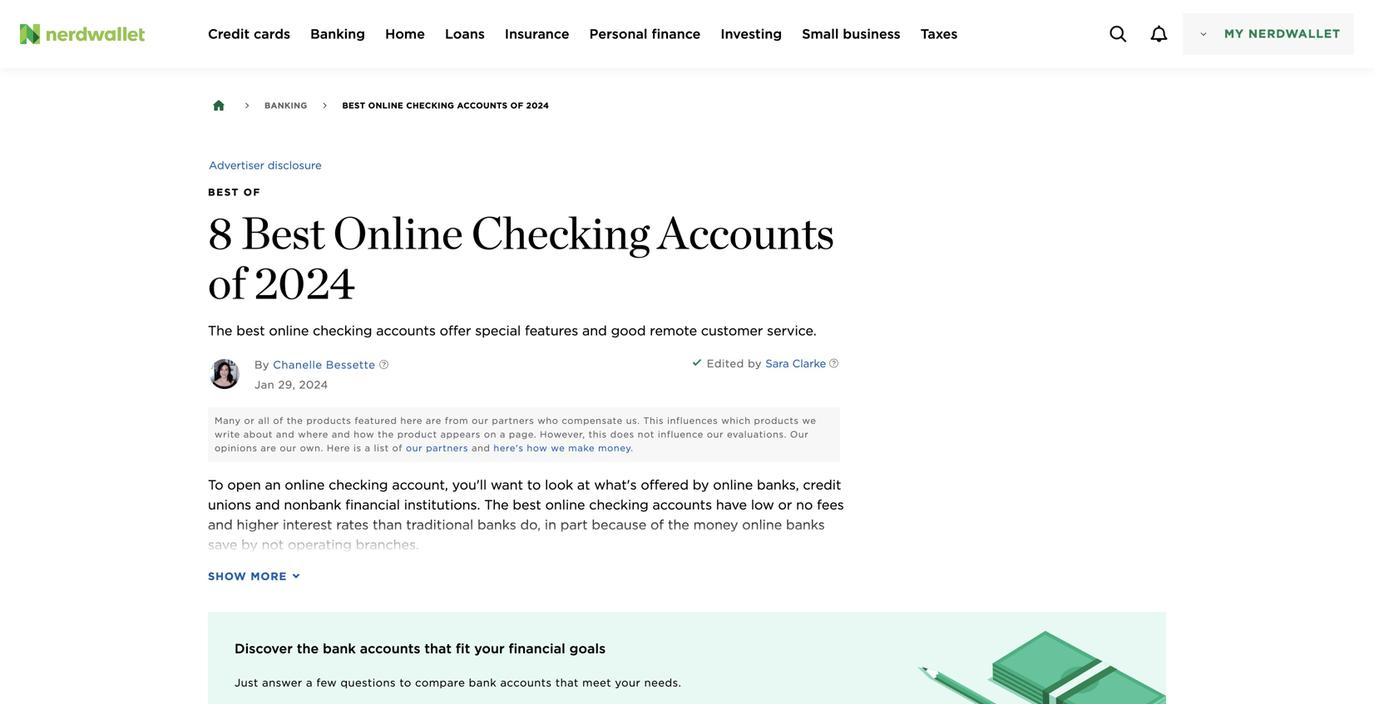 Task type: describe. For each thing, give the bounding box(es) containing it.
page.
[[509, 429, 537, 440]]

influence
[[658, 429, 704, 440]]

nerdwallet
[[1249, 27, 1341, 41]]

all
[[258, 416, 270, 426]]

banking button
[[310, 24, 365, 44]]

few
[[316, 677, 337, 690]]

meet
[[582, 677, 612, 690]]

cards
[[254, 26, 290, 42]]

compare
[[415, 677, 465, 690]]

credit cards
[[208, 26, 290, 42]]

back to nerdwallet homepage image
[[211, 98, 226, 113]]

discover
[[235, 641, 293, 657]]

discover the bank accounts that fit your financial goals
[[235, 641, 606, 657]]

many
[[215, 416, 241, 426]]

answer
[[262, 677, 303, 690]]

a for compare
[[306, 677, 313, 690]]

insurance button
[[505, 24, 570, 44]]

here's how we make money link
[[494, 443, 631, 454]]

have
[[716, 497, 747, 513]]

do,
[[520, 517, 541, 533]]

evaluations.
[[727, 429, 787, 440]]

small business button
[[802, 24, 901, 44]]

1 vertical spatial checking
[[329, 477, 388, 493]]

of
[[244, 186, 261, 198]]

features
[[525, 323, 578, 339]]

not inside many or all of the products featured here are from our partners who compensate us. this influences which products we write about and where and how the product appears on a page. however, this does not influence our evaluations. our opinions are our own.
[[638, 429, 655, 440]]

bessette
[[326, 359, 376, 371]]

0 vertical spatial bank
[[323, 641, 356, 657]]

our partners link
[[406, 443, 469, 454]]

29,
[[278, 379, 296, 391]]

credit
[[803, 477, 841, 493]]

the up few
[[297, 641, 319, 657]]

show
[[208, 570, 247, 583]]

which
[[721, 416, 751, 426]]

1 vertical spatial how
[[527, 443, 548, 454]]

accounts up more information about icon
[[376, 323, 436, 339]]

1 vertical spatial to
[[400, 677, 412, 690]]

our up the on
[[472, 416, 489, 426]]

is
[[354, 443, 362, 454]]

many or all of the products featured here are from our partners who compensate us. this influences which products we write about and where and how the product appears on a page. however, this does not influence our evaluations. our opinions are our own.
[[215, 416, 817, 454]]

we inside many or all of the products featured here are from our partners who compensate us. this influences which products we write about and where and how the product appears on a page. however, this does not influence our evaluations. our opinions are our own.
[[802, 416, 817, 426]]

0 vertical spatial by
[[748, 357, 762, 370]]

nerdwallet home page link
[[20, 24, 188, 44]]

unions
[[208, 497, 251, 513]]

online up have
[[713, 477, 753, 493]]

about
[[244, 429, 273, 440]]

8
[[208, 206, 233, 260]]

nerdwallet home page image
[[20, 24, 40, 44]]

chanelle bessette image
[[210, 359, 240, 389]]

investing
[[721, 26, 782, 42]]

online down low
[[742, 517, 782, 533]]

in
[[545, 517, 557, 533]]

on
[[484, 429, 497, 440]]

us.
[[626, 416, 640, 426]]

investing button
[[721, 24, 782, 44]]

breadcrumbs element
[[208, 95, 677, 116]]

here is a list of our partners and here's how we make money .
[[324, 443, 634, 454]]

you'll
[[452, 477, 487, 493]]

here's
[[494, 443, 524, 454]]

2024 inside breadcrumbs element
[[526, 101, 549, 111]]

1 banks from the left
[[478, 517, 516, 533]]

home
[[385, 26, 425, 42]]

a for partners
[[365, 443, 371, 454]]

offered
[[641, 477, 689, 493]]

accounts inside best of 8 best online checking accounts of 2024
[[658, 206, 835, 260]]

best inside breadcrumbs element
[[342, 101, 366, 111]]

money inside to open an online checking account, you'll want to look at what's offered by online banks, credit unions and nonbank financial institutions. the best online checking accounts have low or no fees and higher interest rates than traditional banks do, in part because of the money online banks save by not operating branches.
[[693, 517, 738, 533]]

influences
[[667, 416, 718, 426]]

just answer a few questions to compare bank accounts that meet your needs.
[[235, 677, 682, 690]]

show more button
[[208, 569, 1166, 585]]

our left own.
[[280, 443, 297, 454]]

nonbank
[[284, 497, 341, 513]]

this
[[589, 429, 607, 440]]

0 horizontal spatial best
[[236, 323, 265, 339]]

accounts up questions
[[360, 641, 421, 657]]

write
[[215, 429, 240, 440]]

list
[[374, 443, 389, 454]]

here
[[327, 443, 350, 454]]

best
[[208, 186, 239, 198]]

low
[[751, 497, 774, 513]]

business
[[843, 26, 901, 42]]

accounts inside to open an online checking account, you'll want to look at what's offered by online banks, credit unions and nonbank financial institutions. the best online checking accounts have low or no fees and higher interest rates than traditional banks do, in part because of the money online banks save by not operating branches.
[[653, 497, 712, 513]]

chanelle bessette
[[273, 359, 376, 371]]

0 horizontal spatial are
[[261, 443, 277, 454]]

a inside many or all of the products featured here are from our partners who compensate us. this influences which products we write about and where and how the product appears on a page. however, this does not influence our evaluations. our opinions are our own.
[[500, 429, 506, 440]]

2024 inside best of 8 best online checking accounts of 2024
[[254, 256, 355, 310]]

own.
[[300, 443, 324, 454]]

fees
[[817, 497, 844, 513]]

of inside many or all of the products featured here are from our partners who compensate us. this influences which products we write about and where and how the product appears on a page. however, this does not influence our evaluations. our opinions are our own.
[[273, 416, 284, 426]]

online up nonbank at the left bottom of page
[[285, 477, 325, 493]]

an
[[265, 477, 281, 493]]

because
[[592, 517, 647, 533]]

the inside to open an online checking account, you'll want to look at what's offered by online banks, credit unions and nonbank financial institutions. the best online checking accounts have low or no fees and higher interest rates than traditional banks do, in part because of the money online banks save by not operating branches.
[[484, 497, 509, 513]]

fit
[[456, 641, 470, 657]]

at
[[577, 477, 590, 493]]

our
[[790, 429, 809, 440]]

the inside to open an online checking account, you'll want to look at what's offered by online banks, credit unions and nonbank financial institutions. the best online checking accounts have low or no fees and higher interest rates than traditional banks do, in part because of the money online banks save by not operating branches.
[[668, 517, 690, 533]]

0 vertical spatial are
[[426, 416, 442, 426]]

opinions
[[215, 443, 257, 454]]

insurance
[[505, 26, 570, 42]]

banks,
[[757, 477, 799, 493]]

customer
[[701, 323, 763, 339]]

0 vertical spatial money
[[598, 443, 631, 454]]

to open an online checking account, you'll want to look at what's offered by online banks, credit unions and nonbank financial institutions. the best online checking accounts have low or no fees and higher interest rates than traditional banks do, in part because of the money online banks save by not operating branches.
[[208, 477, 848, 553]]

operating
[[288, 537, 352, 553]]

accounts inside breadcrumbs element
[[457, 101, 508, 111]]

sara clarke link
[[766, 356, 826, 372]]

finance
[[652, 26, 701, 42]]

credit cards button
[[208, 24, 290, 44]]

best inside best of 8 best online checking accounts of 2024
[[241, 206, 325, 260]]

partners inside many or all of the products featured here are from our partners who compensate us. this influences which products we write about and where and how the product appears on a page. however, this does not influence our evaluations. our opinions are our own.
[[492, 416, 534, 426]]

show more
[[208, 570, 287, 583]]

from
[[445, 416, 469, 426]]

or inside many or all of the products featured here are from our partners who compensate us. this influences which products we write about and where and how the product appears on a page. however, this does not influence our evaluations. our opinions are our own.
[[244, 416, 255, 426]]

the up list at the left
[[378, 429, 394, 440]]

edited
[[707, 357, 744, 370]]



Task type: locate. For each thing, give the bounding box(es) containing it.
1 vertical spatial your
[[615, 677, 641, 690]]

0 horizontal spatial best
[[241, 206, 325, 260]]

personal
[[590, 26, 648, 42]]

1 vertical spatial partners
[[426, 443, 469, 454]]

0 horizontal spatial not
[[262, 537, 284, 553]]

best
[[236, 323, 265, 339], [513, 497, 541, 513]]

and down the on
[[472, 443, 490, 454]]

0 vertical spatial not
[[638, 429, 655, 440]]

2 banks from the left
[[786, 517, 825, 533]]

just
[[235, 677, 259, 690]]

your
[[474, 641, 505, 657], [615, 677, 641, 690]]

not inside to open an online checking account, you'll want to look at what's offered by online banks, credit unions and nonbank financial institutions. the best online checking accounts have low or no fees and higher interest rates than traditional banks do, in part because of the money online banks save by not operating branches.
[[262, 537, 284, 553]]

0 vertical spatial to
[[527, 477, 541, 493]]

1 vertical spatial by
[[693, 477, 709, 493]]

banking right the cards
[[310, 26, 365, 42]]

1 horizontal spatial to
[[527, 477, 541, 493]]

1 horizontal spatial banks
[[786, 517, 825, 533]]

2024 up chanelle
[[254, 256, 355, 310]]

0 horizontal spatial banking
[[265, 101, 307, 111]]

1 horizontal spatial partners
[[492, 416, 534, 426]]

personal finance button
[[590, 24, 701, 44]]

1 horizontal spatial are
[[426, 416, 442, 426]]

1 vertical spatial we
[[551, 443, 565, 454]]

0 vertical spatial accounts
[[457, 101, 508, 111]]

or left all
[[244, 416, 255, 426]]

best up do,
[[513, 497, 541, 513]]

0 vertical spatial a
[[500, 429, 506, 440]]

needs.
[[644, 677, 682, 690]]

offer
[[440, 323, 471, 339]]

we
[[802, 416, 817, 426], [551, 443, 565, 454]]

online down look
[[545, 497, 585, 513]]

accounts
[[457, 101, 508, 111], [658, 206, 835, 260]]

of inside breadcrumbs element
[[511, 101, 524, 111]]

than
[[373, 517, 402, 533]]

checking
[[406, 101, 454, 111], [471, 206, 650, 260]]

a
[[500, 429, 506, 440], [365, 443, 371, 454], [306, 677, 313, 690]]

and up here
[[332, 429, 350, 440]]

and down the an
[[255, 497, 280, 513]]

0 vertical spatial best
[[236, 323, 265, 339]]

bank up few
[[323, 641, 356, 657]]

bank down fit
[[469, 677, 497, 690]]

by left the sara
[[748, 357, 762, 370]]

0 vertical spatial best
[[342, 101, 366, 111]]

products up evaluations.
[[754, 416, 799, 426]]

higher
[[237, 517, 279, 533]]

1 horizontal spatial products
[[754, 416, 799, 426]]

are down about
[[261, 443, 277, 454]]

small business
[[802, 26, 901, 42]]

2 products from the left
[[754, 416, 799, 426]]

1 vertical spatial a
[[365, 443, 371, 454]]

loans button
[[445, 24, 485, 44]]

and up save
[[208, 517, 233, 533]]

1 horizontal spatial best
[[342, 101, 366, 111]]

want
[[491, 477, 523, 493]]

the
[[208, 323, 232, 339], [484, 497, 509, 513]]

to inside to open an online checking account, you'll want to look at what's offered by online banks, credit unions and nonbank financial institutions. the best online checking accounts have low or no fees and higher interest rates than traditional banks do, in part because of the money online banks save by not operating branches.
[[527, 477, 541, 493]]

financial inside to open an online checking account, you'll want to look at what's offered by online banks, credit unions and nonbank financial institutions. the best online checking accounts have low or no fees and higher interest rates than traditional banks do, in part because of the money online banks save by not operating branches.
[[345, 497, 400, 513]]

0 vertical spatial 2024
[[526, 101, 549, 111]]

2024 down insurance button at the left
[[526, 101, 549, 111]]

checking inside best of 8 best online checking accounts of 2024
[[471, 206, 650, 260]]

partners down appears
[[426, 443, 469, 454]]

goals
[[570, 641, 606, 657]]

institutions.
[[404, 497, 480, 513]]

best right the banking link
[[342, 101, 366, 111]]

chanelle bessette link
[[273, 359, 376, 371]]

by down higher
[[241, 537, 258, 553]]

by right offered at bottom
[[693, 477, 709, 493]]

the up chanelle bessette image
[[208, 323, 232, 339]]

1 horizontal spatial not
[[638, 429, 655, 440]]

0 vertical spatial your
[[474, 641, 505, 657]]

0 horizontal spatial accounts
[[457, 101, 508, 111]]

1 horizontal spatial the
[[484, 497, 509, 513]]

1 vertical spatial banking
[[265, 101, 307, 111]]

loans
[[445, 26, 485, 42]]

special
[[475, 323, 521, 339]]

0 vertical spatial that
[[425, 641, 452, 657]]

1 vertical spatial accounts
[[658, 206, 835, 260]]

your right meet
[[615, 677, 641, 690]]

of
[[511, 101, 524, 111], [208, 256, 245, 310], [273, 416, 284, 426], [392, 443, 403, 454], [651, 517, 664, 533]]

taxes button
[[921, 24, 958, 44]]

1 horizontal spatial accounts
[[658, 206, 835, 260]]

1 vertical spatial checking
[[471, 206, 650, 260]]

0 vertical spatial online
[[368, 101, 404, 111]]

part
[[561, 517, 588, 533]]

1 products from the left
[[306, 416, 351, 426]]

no
[[796, 497, 813, 513]]

to left look
[[527, 477, 541, 493]]

how up is
[[354, 429, 375, 440]]

not down the this in the left of the page
[[638, 429, 655, 440]]

2024 down chanelle bessette link
[[299, 379, 328, 391]]

banking for 'banking' button
[[310, 26, 365, 42]]

edited by sara clarke
[[707, 357, 826, 370]]

2 vertical spatial 2024
[[299, 379, 328, 391]]

checking down is
[[329, 477, 388, 493]]

1 horizontal spatial a
[[365, 443, 371, 454]]

2 horizontal spatial by
[[748, 357, 762, 370]]

what's
[[594, 477, 637, 493]]

0 horizontal spatial a
[[306, 677, 313, 690]]

0 horizontal spatial financial
[[345, 497, 400, 513]]

banks left do,
[[478, 517, 516, 533]]

1 horizontal spatial we
[[802, 416, 817, 426]]

sara
[[766, 357, 789, 370]]

where
[[298, 429, 329, 440]]

save
[[208, 537, 237, 553]]

rates
[[336, 517, 369, 533]]

best of 8 best online checking accounts of 2024
[[208, 186, 835, 310]]

more information about image
[[816, 347, 852, 383]]

2 vertical spatial a
[[306, 677, 313, 690]]

2 vertical spatial checking
[[589, 497, 649, 513]]

by
[[748, 357, 762, 370], [693, 477, 709, 493], [241, 537, 258, 553]]

1 vertical spatial online
[[333, 206, 463, 260]]

money down have
[[693, 517, 738, 533]]

traditional
[[406, 517, 474, 533]]

0 horizontal spatial we
[[551, 443, 565, 454]]

not down higher
[[262, 537, 284, 553]]

1 horizontal spatial money
[[693, 517, 738, 533]]

to left compare
[[400, 677, 412, 690]]

accounts down offered at bottom
[[653, 497, 712, 513]]

service.
[[767, 323, 817, 339]]

0 horizontal spatial banks
[[478, 517, 516, 533]]

0 vertical spatial or
[[244, 416, 255, 426]]

financial up than
[[345, 497, 400, 513]]

are up the product
[[426, 416, 442, 426]]

the up where
[[287, 416, 303, 426]]

money down does on the bottom left of the page
[[598, 443, 631, 454]]

appears
[[441, 429, 481, 440]]

0 horizontal spatial or
[[244, 416, 255, 426]]

our
[[472, 416, 489, 426], [707, 429, 724, 440], [280, 443, 297, 454], [406, 443, 423, 454]]

online
[[269, 323, 309, 339], [285, 477, 325, 493], [713, 477, 753, 493], [545, 497, 585, 513], [742, 517, 782, 533]]

compensate
[[562, 416, 623, 426]]

this
[[644, 416, 664, 426]]

here
[[401, 416, 423, 426]]

0 vertical spatial partners
[[492, 416, 534, 426]]

1 vertical spatial are
[[261, 443, 277, 454]]

that left fit
[[425, 641, 452, 657]]

search image
[[1110, 26, 1127, 42]]

and right about
[[276, 429, 295, 440]]

that left meet
[[556, 677, 579, 690]]

advertiser disclosure image
[[209, 147, 322, 184]]

to
[[208, 477, 223, 493]]

make
[[568, 443, 595, 454]]

checking up bessette
[[313, 323, 372, 339]]

the
[[287, 416, 303, 426], [378, 429, 394, 440], [668, 517, 690, 533], [297, 641, 319, 657]]

0 horizontal spatial checking
[[406, 101, 454, 111]]

or inside to open an online checking account, you'll want to look at what's offered by online banks, credit unions and nonbank financial institutions. the best online checking accounts have low or no fees and higher interest rates than traditional banks do, in part because of the money online banks save by not operating branches.
[[778, 497, 792, 513]]

1 horizontal spatial or
[[778, 497, 792, 513]]

the down offered at bottom
[[668, 517, 690, 533]]

by
[[255, 359, 269, 371]]

more information about image
[[365, 348, 402, 384]]

0 horizontal spatial that
[[425, 641, 452, 657]]

our down the product
[[406, 443, 423, 454]]

0 vertical spatial the
[[208, 323, 232, 339]]

online up chanelle
[[269, 323, 309, 339]]

a right is
[[365, 443, 371, 454]]

1 vertical spatial 2024
[[254, 256, 355, 310]]

1 horizontal spatial by
[[693, 477, 709, 493]]

0 horizontal spatial products
[[306, 416, 351, 426]]

checking inside breadcrumbs element
[[406, 101, 454, 111]]

a left few
[[306, 677, 313, 690]]

financial left goals
[[509, 641, 566, 657]]

1 horizontal spatial how
[[527, 443, 548, 454]]

1 horizontal spatial banking
[[310, 26, 365, 42]]

best up by
[[236, 323, 265, 339]]

home button
[[385, 24, 425, 44]]

1 horizontal spatial financial
[[509, 641, 566, 657]]

1 vertical spatial best
[[513, 497, 541, 513]]

a right the on
[[500, 429, 506, 440]]

or left no
[[778, 497, 792, 513]]

1 vertical spatial money
[[693, 517, 738, 533]]

product
[[397, 429, 437, 440]]

0 vertical spatial banking
[[310, 26, 365, 42]]

online inside best of 8 best online checking accounts of 2024
[[333, 206, 463, 260]]

personal finance
[[590, 26, 701, 42]]

0 vertical spatial financial
[[345, 497, 400, 513]]

0 horizontal spatial partners
[[426, 443, 469, 454]]

0 vertical spatial checking
[[313, 323, 372, 339]]

branches.
[[356, 537, 419, 553]]

1 vertical spatial the
[[484, 497, 509, 513]]

featured
[[355, 416, 397, 426]]

banking up advertiser disclosure image
[[265, 101, 307, 111]]

1 vertical spatial or
[[778, 497, 792, 513]]

the best online checking accounts offer special features and good remote customer service.
[[208, 323, 817, 339]]

0 vertical spatial how
[[354, 429, 375, 440]]

to
[[527, 477, 541, 493], [400, 677, 412, 690]]

your right fit
[[474, 641, 505, 657]]

credit
[[208, 26, 250, 42]]

1 horizontal spatial your
[[615, 677, 641, 690]]

our down which
[[707, 429, 724, 440]]

of inside best of 8 best online checking accounts of 2024
[[208, 256, 245, 310]]

search element
[[1098, 14, 1139, 54]]

1 horizontal spatial bank
[[469, 677, 497, 690]]

partners up 'page.'
[[492, 416, 534, 426]]

1 vertical spatial bank
[[469, 677, 497, 690]]

accounts left meet
[[500, 677, 552, 690]]

are
[[426, 416, 442, 426], [261, 443, 277, 454]]

banks down no
[[786, 517, 825, 533]]

remote
[[650, 323, 697, 339]]

jan 29, 2024
[[255, 379, 328, 391]]

0 horizontal spatial the
[[208, 323, 232, 339]]

products up where
[[306, 416, 351, 426]]

of inside to open an online checking account, you'll want to look at what's offered by online banks, credit unions and nonbank financial institutions. the best online checking accounts have low or no fees and higher interest rates than traditional banks do, in part because of the money online banks save by not operating branches.
[[651, 517, 664, 533]]

banking inside breadcrumbs element
[[265, 101, 307, 111]]

we up our on the bottom right of the page
[[802, 416, 817, 426]]

online inside breadcrumbs element
[[368, 101, 404, 111]]

the down want
[[484, 497, 509, 513]]

1 vertical spatial financial
[[509, 641, 566, 657]]

0 horizontal spatial by
[[241, 537, 258, 553]]

0 horizontal spatial bank
[[323, 641, 356, 657]]

products
[[306, 416, 351, 426], [754, 416, 799, 426]]

banking for the banking link
[[265, 101, 307, 111]]

1 vertical spatial best
[[241, 206, 325, 260]]

clarke
[[793, 357, 826, 370]]

how down 'page.'
[[527, 443, 548, 454]]

checking up because
[[589, 497, 649, 513]]

0 horizontal spatial money
[[598, 443, 631, 454]]

1 horizontal spatial checking
[[471, 206, 650, 260]]

1 vertical spatial not
[[262, 537, 284, 553]]

banking
[[310, 26, 365, 42], [265, 101, 307, 111]]

we down 'however,'
[[551, 443, 565, 454]]

0 horizontal spatial to
[[400, 677, 412, 690]]

best down of at the left top
[[241, 206, 325, 260]]

that
[[425, 641, 452, 657], [556, 677, 579, 690]]

0 vertical spatial we
[[802, 416, 817, 426]]

0 horizontal spatial your
[[474, 641, 505, 657]]

2 horizontal spatial a
[[500, 429, 506, 440]]

chanelle
[[273, 359, 322, 371]]

0 horizontal spatial how
[[354, 429, 375, 440]]

1 vertical spatial that
[[556, 677, 579, 690]]

.
[[631, 443, 634, 454]]

1 horizontal spatial that
[[556, 677, 579, 690]]

my nerdwallet
[[1225, 27, 1341, 41]]

or
[[244, 416, 255, 426], [778, 497, 792, 513]]

account,
[[392, 477, 448, 493]]

open
[[227, 477, 261, 493]]

1 horizontal spatial best
[[513, 497, 541, 513]]

checking
[[313, 323, 372, 339], [329, 477, 388, 493], [589, 497, 649, 513]]

how inside many or all of the products featured here are from our partners who compensate us. this influences which products we write about and where and how the product appears on a page. however, this does not influence our evaluations. our opinions are our own.
[[354, 429, 375, 440]]

best inside to open an online checking account, you'll want to look at what's offered by online banks, credit unions and nonbank financial institutions. the best online checking accounts have low or no fees and higher interest rates than traditional banks do, in part because of the money online banks save by not operating branches.
[[513, 497, 541, 513]]

does
[[610, 429, 635, 440]]

0 vertical spatial checking
[[406, 101, 454, 111]]

2 vertical spatial by
[[241, 537, 258, 553]]

and left good in the top left of the page
[[582, 323, 607, 339]]



Task type: vqa. For each thing, say whether or not it's contained in the screenshot.
the IRA?
no



